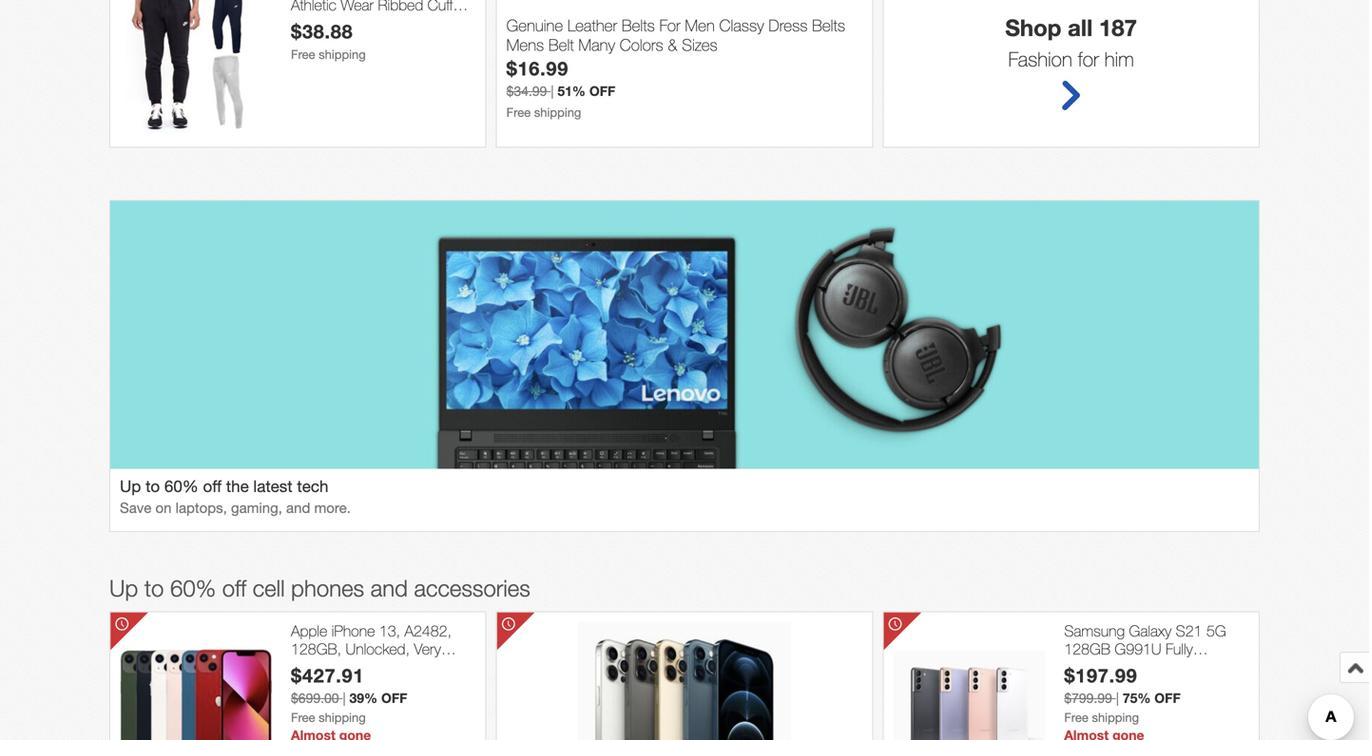 Task type: locate. For each thing, give the bounding box(es) containing it.
1 vertical spatial up
[[109, 575, 138, 602]]

and
[[286, 500, 310, 516], [371, 575, 408, 602]]

| left 75%
[[1116, 691, 1119, 706]]

fashion
[[1008, 47, 1072, 71]]

iphone
[[332, 622, 375, 640]]

shipping down $38.88
[[319, 47, 366, 62]]

to
[[146, 477, 160, 496], [144, 575, 164, 602]]

on
[[155, 500, 172, 516]]

1 horizontal spatial belts
[[812, 16, 845, 35]]

up down save
[[109, 575, 138, 602]]

free
[[291, 47, 315, 62], [506, 105, 531, 120], [291, 711, 315, 725], [1064, 711, 1089, 725]]

galaxy
[[1129, 622, 1172, 640]]

|
[[551, 83, 554, 99], [343, 691, 346, 706], [1116, 691, 1119, 706]]

free inside genuine leather belts for men classy dress belts mens belt many colors & sizes $16.99 $34.99 | 51% off free shipping
[[506, 105, 531, 120]]

latest
[[253, 477, 293, 496]]

belts up colors
[[622, 16, 655, 35]]

sizes
[[682, 35, 718, 54]]

dress
[[769, 16, 808, 35]]

apple iphone 13, a2482, 128gb, unlocked, very good condition
[[291, 622, 452, 677]]

colors
[[620, 35, 663, 54]]

1 horizontal spatial good
[[1064, 677, 1100, 695]]

0 horizontal spatial and
[[286, 500, 310, 516]]

free down $699.00
[[291, 711, 315, 725]]

men
[[685, 16, 715, 35]]

off
[[589, 83, 616, 99], [203, 477, 222, 496], [222, 575, 246, 602], [381, 691, 407, 706], [1155, 691, 1181, 706]]

and inside up to 60% off the latest tech save on laptops, gaming, and more.
[[286, 500, 310, 516]]

good down 128gb,
[[291, 659, 327, 677]]

good
[[291, 659, 327, 677], [1064, 677, 1100, 695]]

belts
[[622, 16, 655, 35], [812, 16, 845, 35]]

free down $34.99
[[506, 105, 531, 120]]

tech
[[297, 477, 328, 496]]

$197.99
[[1064, 664, 1138, 687]]

off right 51%
[[589, 83, 616, 99]]

free down $799.99
[[1064, 711, 1089, 725]]

1 vertical spatial 60%
[[170, 575, 216, 602]]

free down $38.88
[[291, 47, 315, 62]]

$16.99
[[506, 57, 569, 80]]

shop
[[1005, 14, 1062, 41]]

belts right dress
[[812, 16, 845, 35]]

1 vertical spatial to
[[144, 575, 164, 602]]

shipping down 51%
[[534, 105, 581, 120]]

| inside $197.99 $799.99 | 75% off free shipping
[[1116, 691, 1119, 706]]

and down tech
[[286, 500, 310, 516]]

mens
[[506, 35, 544, 54]]

to inside up to 60% off the latest tech save on laptops, gaming, and more.
[[146, 477, 160, 496]]

0 vertical spatial to
[[146, 477, 160, 496]]

1 horizontal spatial and
[[371, 575, 408, 602]]

to down on
[[144, 575, 164, 602]]

good inside samsung  galaxy s21 5g 128gb g991u fully unlocked smartphone - good
[[1064, 677, 1100, 695]]

75%
[[1123, 691, 1151, 706]]

$38.88 free shipping
[[291, 20, 366, 62]]

leather
[[568, 16, 617, 35]]

up inside up to 60% off the latest tech save on laptops, gaming, and more.
[[120, 477, 141, 496]]

off down the smartphone
[[1155, 691, 1181, 706]]

up up save
[[120, 477, 141, 496]]

smartphone
[[1129, 659, 1207, 677]]

shipping down 75%
[[1092, 711, 1139, 725]]

128gb
[[1064, 641, 1111, 659]]

belt
[[549, 35, 574, 54]]

| left 51%
[[551, 83, 554, 99]]

0 vertical spatial up
[[120, 477, 141, 496]]

$699.00
[[291, 691, 339, 706]]

2 belts from the left
[[812, 16, 845, 35]]

condition
[[331, 659, 392, 677]]

up for up to 60% off cell phones and accessories
[[109, 575, 138, 602]]

1 vertical spatial and
[[371, 575, 408, 602]]

1 horizontal spatial |
[[551, 83, 554, 99]]

$197.99 $799.99 | 75% off free shipping
[[1064, 664, 1181, 725]]

all
[[1068, 14, 1093, 41]]

shop all 187 fashion for him
[[1005, 14, 1137, 71]]

| for $197.99
[[1116, 691, 1119, 706]]

free inside $38.88 free shipping
[[291, 47, 315, 62]]

60% for the
[[164, 477, 199, 496]]

| left 39%
[[343, 691, 346, 706]]

| inside genuine leather belts for men classy dress belts mens belt many colors & sizes $16.99 $34.99 | 51% off free shipping
[[551, 83, 554, 99]]

shipping down 39%
[[319, 711, 366, 725]]

and up 13,
[[371, 575, 408, 602]]

for
[[1078, 47, 1099, 71]]

0 horizontal spatial |
[[343, 691, 346, 706]]

60%
[[164, 477, 199, 496], [170, 575, 216, 602]]

genuine
[[506, 16, 563, 35]]

many
[[579, 35, 615, 54]]

to up on
[[146, 477, 160, 496]]

unlocked,
[[346, 641, 410, 659]]

g991u
[[1115, 641, 1162, 659]]

shipping inside $197.99 $799.99 | 75% off free shipping
[[1092, 711, 1139, 725]]

| for $427.91
[[343, 691, 346, 706]]

shipping
[[319, 47, 366, 62], [534, 105, 581, 120], [319, 711, 366, 725], [1092, 711, 1139, 725]]

128gb,
[[291, 641, 341, 659]]

off right 39%
[[381, 691, 407, 706]]

off inside genuine leather belts for men classy dress belts mens belt many colors & sizes $16.99 $34.99 | 51% off free shipping
[[589, 83, 616, 99]]

0 horizontal spatial good
[[291, 659, 327, 677]]

2 horizontal spatial |
[[1116, 691, 1119, 706]]

good down "unlocked"
[[1064, 677, 1100, 695]]

&
[[668, 35, 678, 54]]

| inside the $427.91 $699.00 | 39% off free shipping
[[343, 691, 346, 706]]

60% left the cell
[[170, 575, 216, 602]]

up
[[120, 477, 141, 496], [109, 575, 138, 602]]

39%
[[349, 691, 378, 706]]

13,
[[379, 622, 400, 640]]

60% up on
[[164, 477, 199, 496]]

0 horizontal spatial belts
[[622, 16, 655, 35]]

shipping inside $38.88 free shipping
[[319, 47, 366, 62]]

off up "laptops," on the left bottom of page
[[203, 477, 222, 496]]

60% inside up to 60% off the latest tech save on laptops, gaming, and more.
[[164, 477, 199, 496]]

free inside $197.99 $799.99 | 75% off free shipping
[[1064, 711, 1089, 725]]

0 vertical spatial and
[[286, 500, 310, 516]]

0 vertical spatial 60%
[[164, 477, 199, 496]]



Task type: vqa. For each thing, say whether or not it's contained in the screenshot.
up to 60% off cell phones and accessories
yes



Task type: describe. For each thing, give the bounding box(es) containing it.
60% for cell
[[170, 575, 216, 602]]

1 belts from the left
[[622, 16, 655, 35]]

-
[[1211, 659, 1216, 677]]

apple
[[291, 622, 327, 640]]

laptops,
[[176, 500, 227, 516]]

genuine leather belts for men classy dress belts mens belt many colors & sizes $16.99 $34.99 | 51% off free shipping
[[506, 16, 845, 120]]

s21
[[1176, 622, 1202, 640]]

the
[[226, 477, 249, 496]]

$799.99
[[1064, 691, 1112, 706]]

genuine leather belts for men classy dress belts mens belt many colors & sizes link
[[506, 16, 863, 57]]

$38.88
[[291, 20, 353, 43]]

gaming,
[[231, 500, 282, 516]]

$34.99
[[506, 83, 547, 99]]

up to 60% off cell phones and accessories
[[109, 575, 530, 602]]

phones
[[291, 575, 364, 602]]

$427.91
[[291, 664, 364, 687]]

off inside $197.99 $799.99 | 75% off free shipping
[[1155, 691, 1181, 706]]

up to 60% off the latest tech save on laptops, gaming, and more.
[[120, 477, 351, 516]]

off left the cell
[[222, 575, 246, 602]]

fully
[[1166, 641, 1193, 659]]

off inside up to 60% off the latest tech save on laptops, gaming, and more.
[[203, 477, 222, 496]]

good inside apple iphone 13, a2482, 128gb, unlocked, very good condition
[[291, 659, 327, 677]]

him
[[1105, 47, 1134, 71]]

off inside the $427.91 $699.00 | 39% off free shipping
[[381, 691, 407, 706]]

shipping inside the $427.91 $699.00 | 39% off free shipping
[[319, 711, 366, 725]]

to for up to 60% off the latest tech save on laptops, gaming, and more.
[[146, 477, 160, 496]]

5g
[[1207, 622, 1226, 640]]

more.
[[314, 500, 351, 516]]

51%
[[558, 83, 586, 99]]

save
[[120, 500, 152, 516]]

accessories
[[414, 575, 530, 602]]

to for up to 60% off cell phones and accessories
[[144, 575, 164, 602]]

up for up to 60% off the latest tech save on laptops, gaming, and more.
[[120, 477, 141, 496]]

classy
[[719, 16, 764, 35]]

for
[[659, 16, 681, 35]]

187
[[1099, 14, 1137, 41]]

a2482,
[[405, 622, 452, 640]]

$427.91 $699.00 | 39% off free shipping
[[291, 664, 407, 725]]

samsung  galaxy s21 5g 128gb g991u fully unlocked smartphone - good
[[1064, 622, 1226, 695]]

shipping inside genuine leather belts for men classy dress belts mens belt many colors & sizes $16.99 $34.99 | 51% off free shipping
[[534, 105, 581, 120]]

free inside the $427.91 $699.00 | 39% off free shipping
[[291, 711, 315, 725]]

unlocked
[[1064, 659, 1124, 677]]

very
[[414, 641, 441, 659]]

samsung  galaxy s21 5g 128gb g991u fully unlocked smartphone - good link
[[1064, 622, 1249, 695]]

cell
[[253, 575, 285, 602]]

apple iphone 13, a2482, 128gb, unlocked, very good condition link
[[291, 622, 476, 677]]

samsung
[[1064, 622, 1125, 640]]



